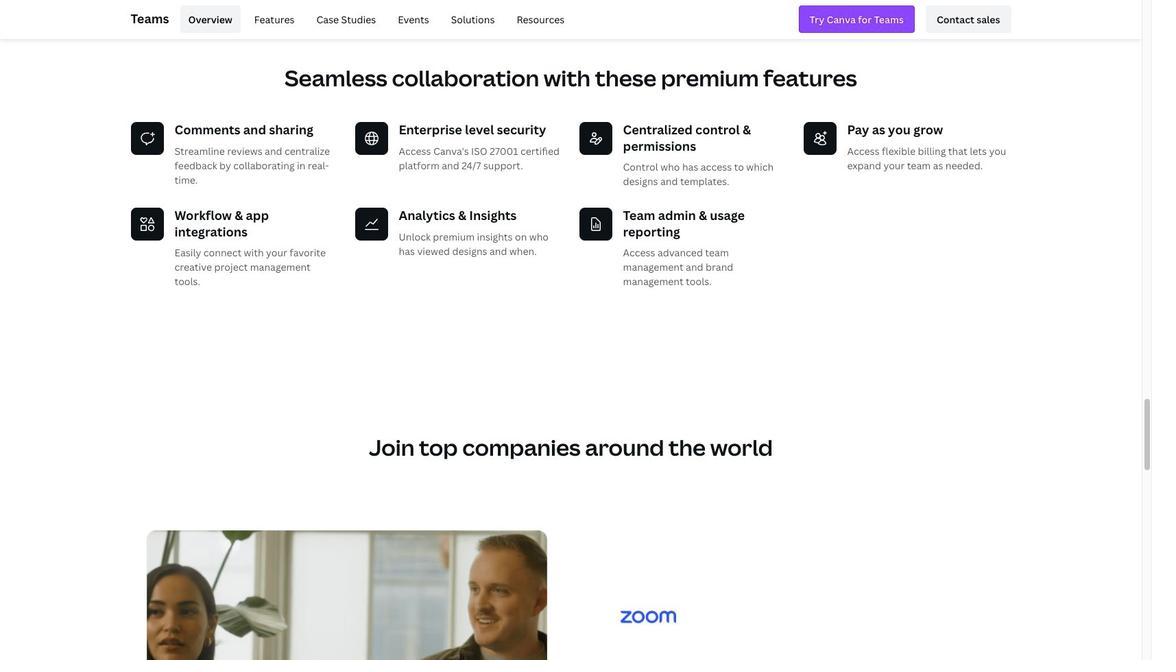 Task type: vqa. For each thing, say whether or not it's contained in the screenshot.
anything,
no



Task type: locate. For each thing, give the bounding box(es) containing it.
zoom image
[[621, 611, 676, 624]]

menu bar
[[175, 5, 573, 33]]



